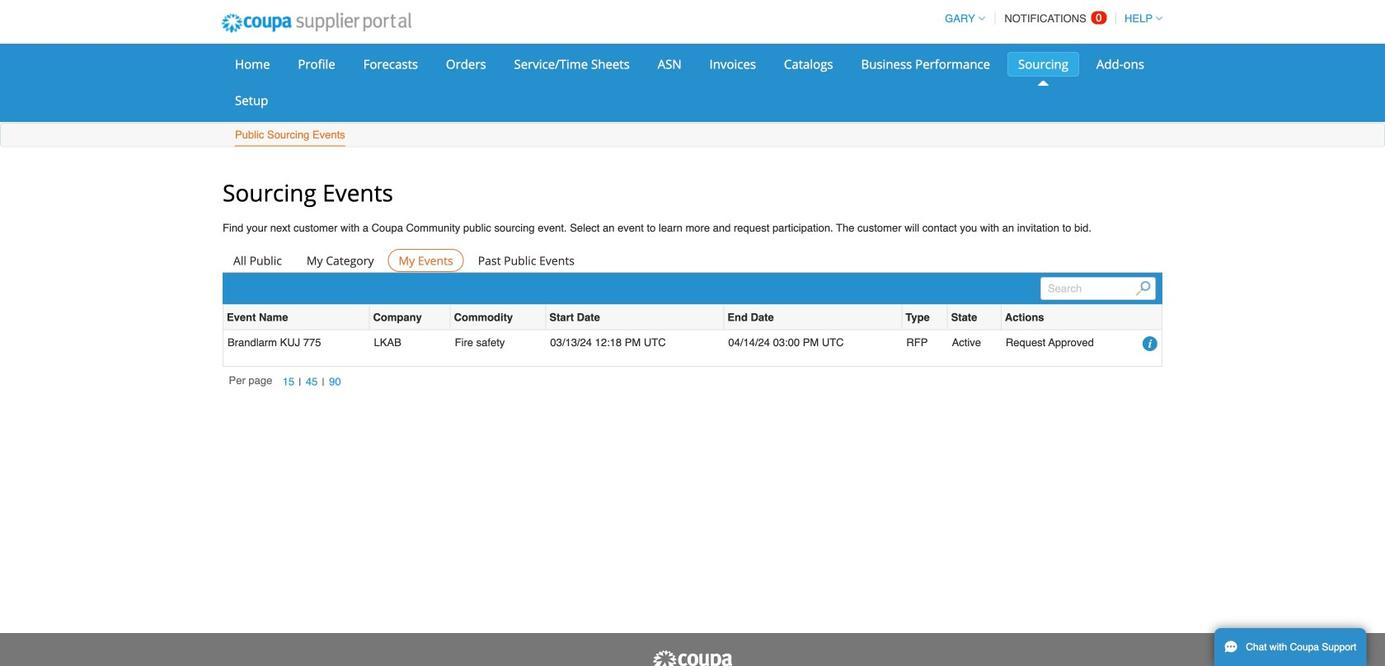 Task type: vqa. For each thing, say whether or not it's contained in the screenshot.
coupa supplier portal Image to the right
yes



Task type: locate. For each thing, give the bounding box(es) containing it.
0 vertical spatial navigation
[[938, 2, 1163, 35]]

navigation
[[938, 2, 1163, 35], [229, 373, 345, 392]]

0 horizontal spatial navigation
[[229, 373, 345, 392]]

tab list
[[223, 249, 1163, 272]]

0 horizontal spatial coupa supplier portal image
[[210, 2, 423, 44]]

1 horizontal spatial navigation
[[938, 2, 1163, 35]]

1 horizontal spatial coupa supplier portal image
[[652, 650, 734, 667]]

search image
[[1136, 281, 1151, 296]]

coupa supplier portal image
[[210, 2, 423, 44], [652, 650, 734, 667]]

0 vertical spatial coupa supplier portal image
[[210, 2, 423, 44]]



Task type: describe. For each thing, give the bounding box(es) containing it.
1 vertical spatial navigation
[[229, 373, 345, 392]]

1 vertical spatial coupa supplier portal image
[[652, 650, 734, 667]]

Search text field
[[1041, 277, 1157, 300]]



